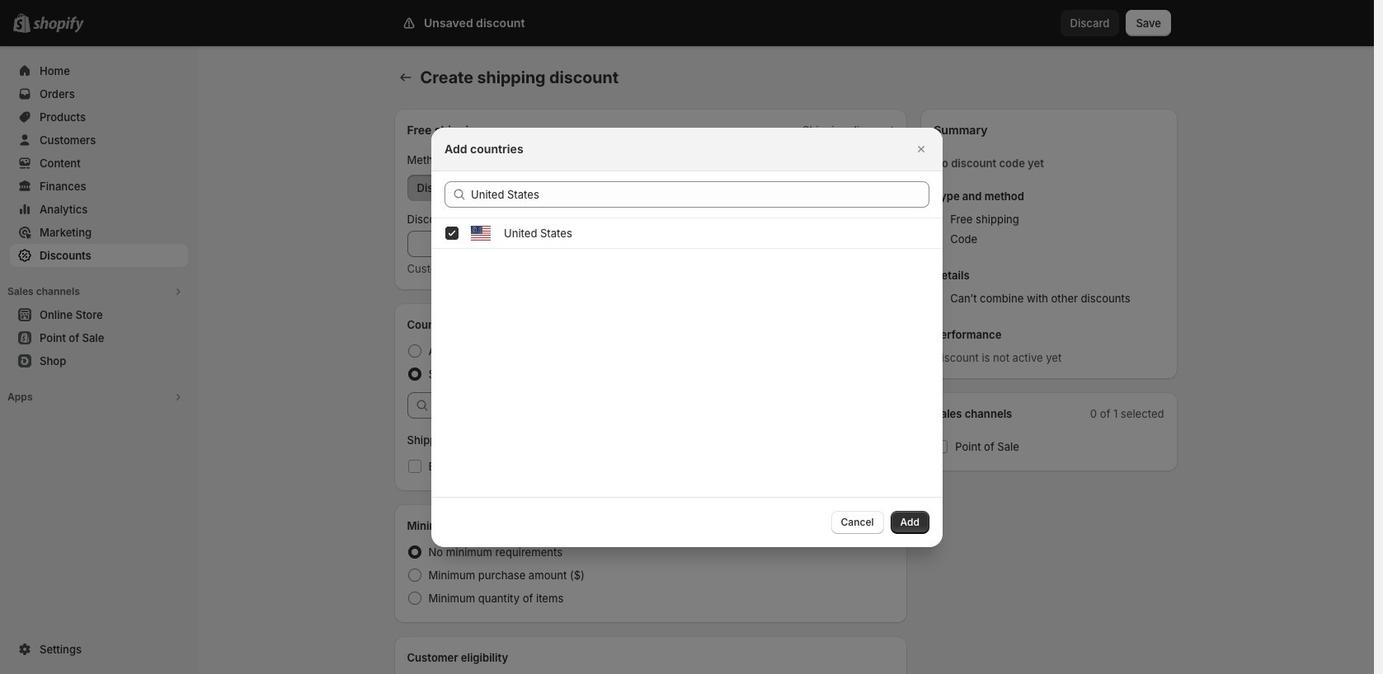 Task type: locate. For each thing, give the bounding box(es) containing it.
shopify image
[[33, 16, 84, 33]]

Search countries text field
[[471, 181, 930, 207]]

dialog
[[0, 127, 1374, 547]]



Task type: vqa. For each thing, say whether or not it's contained in the screenshot.
Shopify Image
yes



